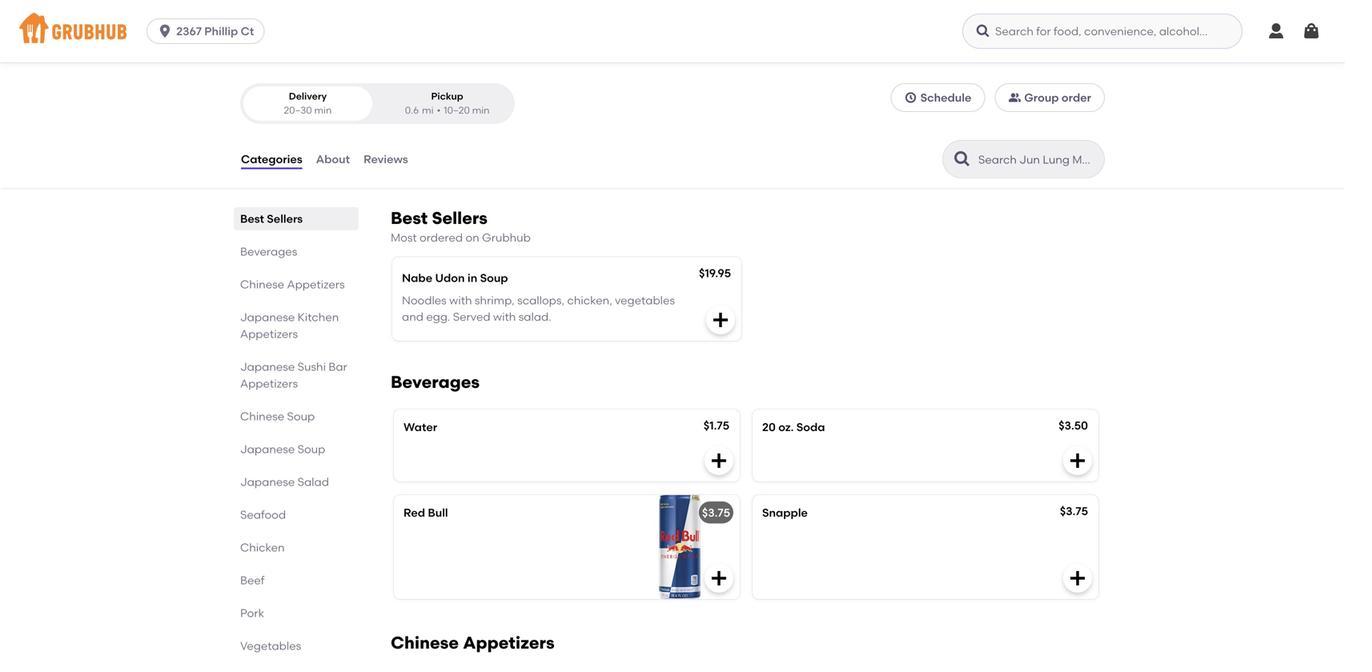 Task type: locate. For each thing, give the bounding box(es) containing it.
option group containing delivery 20–30 min
[[240, 83, 515, 124]]

option group
[[240, 83, 515, 124]]

best for best sellers most ordered on grubhub
[[391, 208, 428, 229]]

japanese sushi bar appetizers
[[240, 360, 347, 391]]

about
[[316, 152, 350, 166]]

nabe udon in soup
[[402, 271, 508, 285]]

with up served
[[449, 294, 472, 308]]

chinese for chinese soup tab
[[240, 410, 284, 424]]

svg image inside 2367 phillip ct button
[[157, 23, 173, 39]]

1 horizontal spatial best
[[391, 208, 428, 229]]

japanese for japanese kitchen appetizers
[[240, 311, 295, 324]]

soup up japanese soup "tab"
[[287, 410, 315, 424]]

ordered
[[420, 231, 463, 245]]

sellers
[[432, 208, 488, 229], [267, 212, 303, 226]]

japanese down "chinese appetizers" tab
[[240, 311, 295, 324]]

0 horizontal spatial best
[[240, 212, 264, 226]]

search icon image
[[953, 150, 972, 169]]

0 horizontal spatial chinese appetizers
[[240, 278, 345, 292]]

appetizers
[[287, 278, 345, 292], [240, 328, 298, 341], [240, 377, 298, 391], [463, 634, 555, 654]]

20
[[762, 421, 776, 435]]

best sellers tab
[[240, 211, 352, 227]]

snapple
[[762, 507, 808, 520]]

0 horizontal spatial min
[[314, 105, 332, 116]]

$3.75
[[1060, 505, 1088, 519], [702, 507, 730, 520]]

oz.
[[779, 421, 794, 435]]

soup up salad
[[298, 443, 325, 457]]

2 min from the left
[[472, 105, 490, 116]]

min right 10–20
[[472, 105, 490, 116]]

min
[[314, 105, 332, 116], [472, 105, 490, 116]]

group
[[1025, 91, 1059, 105]]

0.6
[[405, 105, 419, 116]]

japanese for japanese soup
[[240, 443, 295, 457]]

1 vertical spatial chinese
[[240, 410, 284, 424]]

japanese left sushi
[[240, 360, 295, 374]]

0 horizontal spatial sellers
[[267, 212, 303, 226]]

1 japanese from the top
[[240, 311, 295, 324]]

1 horizontal spatial $3.75
[[1060, 505, 1088, 519]]

0 vertical spatial beverages
[[240, 245, 297, 259]]

beverages down best sellers
[[240, 245, 297, 259]]

min down delivery
[[314, 105, 332, 116]]

sellers up beverages tab
[[267, 212, 303, 226]]

chinese soup
[[240, 410, 315, 424]]

sellers for best sellers
[[267, 212, 303, 226]]

0 horizontal spatial beverages
[[240, 245, 297, 259]]

1 vertical spatial chinese appetizers
[[391, 634, 555, 654]]

2 japanese from the top
[[240, 360, 295, 374]]

soup inside "tab"
[[298, 443, 325, 457]]

reviews
[[364, 152, 408, 166]]

schedule button
[[891, 83, 985, 112]]

2 vertical spatial soup
[[298, 443, 325, 457]]

svg image
[[1267, 22, 1286, 41], [1302, 22, 1321, 41], [157, 23, 173, 39], [710, 452, 729, 471]]

japanese
[[240, 311, 295, 324], [240, 360, 295, 374], [240, 443, 295, 457], [240, 476, 295, 489]]

best inside tab
[[240, 212, 264, 226]]

best sellers most ordered on grubhub
[[391, 208, 531, 245]]

ct
[[241, 24, 254, 38]]

pickup
[[431, 91, 464, 102]]

1 vertical spatial beverages
[[391, 373, 480, 393]]

red bull image
[[620, 496, 740, 600]]

best up the most
[[391, 208, 428, 229]]

vegetables tab
[[240, 638, 352, 655]]

beverages
[[240, 245, 297, 259], [391, 373, 480, 393]]

$19.95
[[699, 267, 731, 280]]

on
[[466, 231, 480, 245]]

3 japanese from the top
[[240, 443, 295, 457]]

2367 phillip ct
[[176, 24, 254, 38]]

chinese appetizers inside "chinese appetizers" tab
[[240, 278, 345, 292]]

sellers up on
[[432, 208, 488, 229]]

1 horizontal spatial beverages
[[391, 373, 480, 393]]

beef
[[240, 574, 265, 588]]

shrimp,
[[475, 294, 515, 308]]

japanese inside japanese sushi bar appetizers
[[240, 360, 295, 374]]

delivery 20–30 min
[[284, 91, 332, 116]]

grubhub
[[482, 231, 531, 245]]

nabe
[[402, 271, 433, 285]]

sellers inside 'best sellers most ordered on grubhub'
[[432, 208, 488, 229]]

noodles with shrimp, scallops, chicken, vegetables and egg. served with salad.
[[402, 294, 675, 324]]

and
[[402, 310, 424, 324]]

svg image
[[240, 13, 256, 29], [975, 23, 992, 39], [905, 91, 918, 104], [711, 311, 730, 330], [1068, 452, 1088, 471], [710, 570, 729, 589], [1068, 570, 1088, 589]]

1 horizontal spatial chinese appetizers
[[391, 634, 555, 654]]

1 min from the left
[[314, 105, 332, 116]]

japanese inside japanese kitchen appetizers
[[240, 311, 295, 324]]

best up beverages tab
[[240, 212, 264, 226]]

beverages up water
[[391, 373, 480, 393]]

phillip
[[204, 24, 238, 38]]

reviews button
[[363, 131, 409, 188]]

4 japanese from the top
[[240, 476, 295, 489]]

0 vertical spatial with
[[449, 294, 472, 308]]

chinese appetizers
[[240, 278, 345, 292], [391, 634, 555, 654]]

1 horizontal spatial with
[[493, 310, 516, 324]]

1 horizontal spatial min
[[472, 105, 490, 116]]

0 vertical spatial chinese appetizers
[[240, 278, 345, 292]]

with
[[449, 294, 472, 308], [493, 310, 516, 324]]

japanese down chinese soup
[[240, 443, 295, 457]]

japanese up seafood
[[240, 476, 295, 489]]

seafood tab
[[240, 507, 352, 524]]

egg.
[[426, 310, 450, 324]]

$3.50
[[1059, 419, 1088, 433]]

pork tab
[[240, 605, 352, 622]]

soup right in
[[480, 271, 508, 285]]

min inside "pickup 0.6 mi • 10–20 min"
[[472, 105, 490, 116]]

1 horizontal spatial sellers
[[432, 208, 488, 229]]

with down 'shrimp,'
[[493, 310, 516, 324]]

sushi
[[298, 360, 326, 374]]

chinese
[[240, 278, 284, 292], [240, 410, 284, 424], [391, 634, 459, 654]]

beverages inside tab
[[240, 245, 297, 259]]

soup inside tab
[[287, 410, 315, 424]]

seafood
[[240, 509, 286, 522]]

best inside 'best sellers most ordered on grubhub'
[[391, 208, 428, 229]]

soup
[[480, 271, 508, 285], [287, 410, 315, 424], [298, 443, 325, 457]]

pork
[[240, 607, 264, 621]]

delivery
[[289, 91, 327, 102]]

japanese inside "tab"
[[240, 443, 295, 457]]

4.6
[[260, 14, 276, 28]]

kitchen
[[298, 311, 339, 324]]

red bull
[[404, 507, 448, 520]]

$1.75
[[704, 419, 730, 433]]

1 vertical spatial soup
[[287, 410, 315, 424]]

sellers inside tab
[[267, 212, 303, 226]]

best
[[391, 208, 428, 229], [240, 212, 264, 226]]

0 vertical spatial chinese
[[240, 278, 284, 292]]



Task type: vqa. For each thing, say whether or not it's contained in the screenshot.
svg icon in the 1 BUTTON
no



Task type: describe. For each thing, give the bounding box(es) containing it.
japanese salad tab
[[240, 474, 352, 491]]

main navigation navigation
[[0, 0, 1346, 62]]

soup for chinese soup
[[287, 410, 315, 424]]

vegetables
[[240, 640, 301, 654]]

in
[[468, 271, 478, 285]]

chinese appetizers tab
[[240, 276, 352, 293]]

japanese salad
[[240, 476, 329, 489]]

vegetables
[[615, 294, 675, 308]]

0 vertical spatial soup
[[480, 271, 508, 285]]

salad
[[298, 476, 329, 489]]

japanese soup tab
[[240, 441, 352, 458]]

20–30
[[284, 105, 312, 116]]

about button
[[315, 131, 351, 188]]

soda
[[797, 421, 825, 435]]

2 vertical spatial chinese
[[391, 634, 459, 654]]

appetizers inside japanese kitchen appetizers
[[240, 328, 298, 341]]

sellers for best sellers most ordered on grubhub
[[432, 208, 488, 229]]

beverages tab
[[240, 243, 352, 260]]

chinese for "chinese appetizers" tab
[[240, 278, 284, 292]]

served
[[453, 310, 491, 324]]

udon
[[435, 271, 465, 285]]

salad.
[[519, 310, 552, 324]]

chicken
[[240, 541, 285, 555]]

group order
[[1025, 91, 1092, 105]]

best for best sellers
[[240, 212, 264, 226]]

beef tab
[[240, 573, 352, 589]]

red
[[404, 507, 425, 520]]

japanese sushi bar appetizers tab
[[240, 359, 352, 392]]

appetizers inside japanese sushi bar appetizers
[[240, 377, 298, 391]]

order
[[1062, 91, 1092, 105]]

2367 phillip ct button
[[147, 18, 271, 44]]

noodles
[[402, 294, 447, 308]]

chinese soup tab
[[240, 408, 352, 425]]

0 horizontal spatial $3.75
[[702, 507, 730, 520]]

10–20
[[444, 105, 470, 116]]

water
[[404, 421, 437, 435]]

95
[[240, 36, 254, 50]]

Search Jun Lung Mahwah  search field
[[977, 152, 1100, 167]]

mi
[[422, 105, 434, 116]]

japanese for japanese salad
[[240, 476, 295, 489]]

pickup 0.6 mi • 10–20 min
[[405, 91, 490, 116]]

japanese soup
[[240, 443, 325, 457]]

japanese for japanese sushi bar appetizers
[[240, 360, 295, 374]]

1 vertical spatial with
[[493, 310, 516, 324]]

svg image inside main navigation navigation
[[975, 23, 992, 39]]

min inside delivery 20–30 min
[[314, 105, 332, 116]]

bull
[[428, 507, 448, 520]]

schedule
[[921, 91, 972, 105]]

chicken,
[[567, 294, 612, 308]]

chicken tab
[[240, 540, 352, 557]]

soup for japanese soup
[[298, 443, 325, 457]]

bar
[[329, 360, 347, 374]]

categories
[[241, 152, 302, 166]]

20 oz. soda
[[762, 421, 825, 435]]

people icon image
[[1009, 91, 1021, 104]]

scallops,
[[517, 294, 565, 308]]

japanese kitchen appetizers tab
[[240, 309, 352, 343]]

2367
[[176, 24, 202, 38]]

best sellers
[[240, 212, 303, 226]]

group order button
[[995, 83, 1105, 112]]

•
[[437, 105, 441, 116]]

0 horizontal spatial with
[[449, 294, 472, 308]]

Search for food, convenience, alcohol... search field
[[963, 14, 1243, 49]]

most
[[391, 231, 417, 245]]

japanese kitchen appetizers
[[240, 311, 339, 341]]

categories button
[[240, 131, 303, 188]]

svg image inside schedule button
[[905, 91, 918, 104]]



